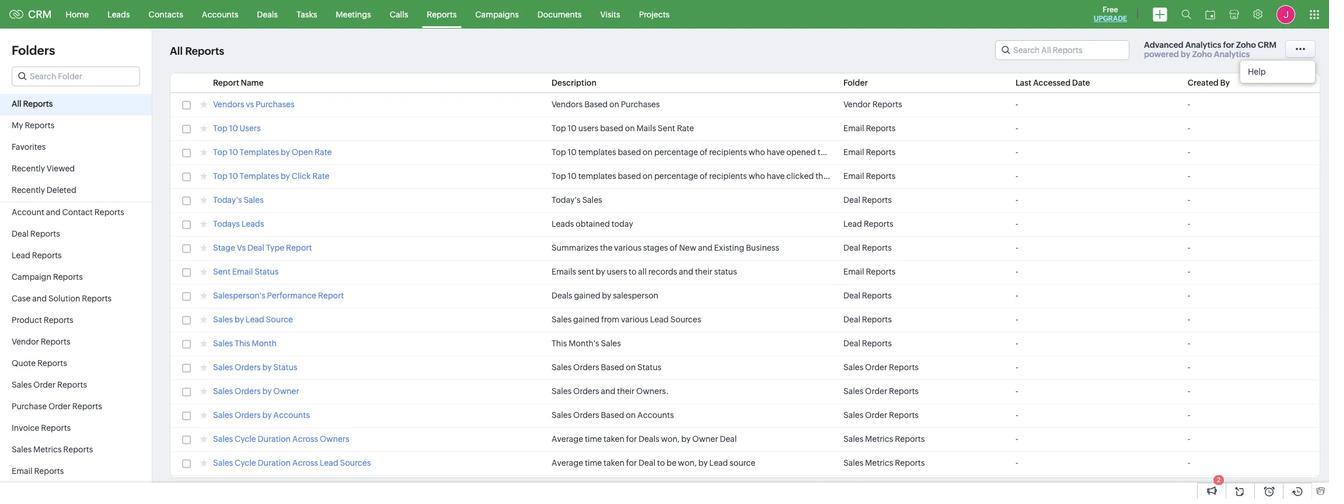 Task type: vqa. For each thing, say whether or not it's contained in the screenshot.
Solution
yes



Task type: describe. For each thing, give the bounding box(es) containing it.
metrics for average time taken for deal to be won, by lead source
[[865, 459, 893, 468]]

powered
[[1144, 50, 1179, 59]]

deal reports for sales gained from various lead sources
[[843, 315, 892, 325]]

campaigns
[[475, 10, 519, 19]]

1 today's sales from the left
[[213, 196, 264, 205]]

1 vertical spatial sent
[[213, 267, 231, 277]]

orders for sales orders by owner
[[235, 387, 261, 396]]

by right created
[[1220, 78, 1230, 88]]

vendors vs purchases link
[[213, 100, 295, 111]]

status down stage vs deal type report "link"
[[255, 267, 279, 277]]

by up sales orders by accounts
[[262, 387, 272, 396]]

0 horizontal spatial accounts
[[202, 10, 238, 19]]

recently for recently deleted
[[12, 186, 45, 195]]

report inside stage vs deal type report "link"
[[286, 243, 312, 253]]

analytics up created
[[1185, 40, 1221, 50]]

0 horizontal spatial zoho
[[1192, 50, 1212, 59]]

sales orders by status
[[213, 363, 297, 372]]

by right be
[[698, 459, 708, 468]]

2 horizontal spatial accounts
[[637, 411, 674, 420]]

1 vertical spatial owner
[[692, 435, 718, 444]]

records
[[648, 267, 677, 277]]

metrics for average time taken for deals won, by owner deal
[[865, 435, 893, 444]]

1 horizontal spatial all reports
[[170, 45, 224, 57]]

tasks link
[[287, 0, 326, 28]]

sent
[[578, 267, 594, 277]]

campaign reports link
[[0, 267, 152, 289]]

quote reports link
[[0, 354, 152, 375]]

time for average time taken for deals won, by owner deal
[[585, 435, 602, 444]]

deal reports for this month's sales
[[843, 339, 892, 348]]

owners
[[320, 435, 349, 444]]

order for sales orders and their owners.
[[865, 387, 887, 396]]

1 vertical spatial won,
[[678, 459, 697, 468]]

1 horizontal spatial users
[[607, 267, 627, 277]]

recently deleted
[[12, 186, 76, 195]]

0 vertical spatial rate
[[677, 124, 694, 133]]

account and contact reports
[[12, 208, 124, 217]]

salesperson
[[613, 291, 658, 301]]

help
[[1248, 67, 1266, 76]]

10 for top 10 templates by open rate
[[229, 148, 238, 157]]

email reports for top 10 users based on mails sent rate
[[843, 124, 896, 133]]

todays
[[213, 219, 240, 229]]

Search Folder text field
[[12, 67, 140, 86]]

by left click
[[281, 172, 290, 181]]

accounts link
[[193, 0, 248, 28]]

performance
[[267, 291, 316, 301]]

0 horizontal spatial of
[[670, 243, 678, 253]]

deal reports link
[[0, 224, 152, 246]]

profile element
[[1270, 0, 1302, 28]]

top 10 templates by open rate link
[[213, 148, 332, 159]]

vs
[[246, 100, 254, 109]]

on up the average time taken for deals won, by owner deal
[[626, 411, 636, 420]]

emails
[[552, 267, 576, 277]]

2 this from the left
[[552, 339, 567, 348]]

vendors for vendors based on purchases
[[552, 100, 583, 109]]

1 horizontal spatial of
[[700, 148, 708, 157]]

rate for top 10 templates by open rate
[[315, 148, 332, 157]]

average time taken for deal to be won, by lead source
[[552, 459, 755, 468]]

average for average time taken for deals won, by owner deal
[[552, 435, 583, 444]]

1 horizontal spatial sent
[[658, 124, 675, 133]]

purchase
[[12, 402, 47, 412]]

across for lead
[[292, 459, 318, 468]]

status inside "link"
[[273, 363, 297, 372]]

0 vertical spatial users
[[578, 124, 599, 133]]

order for sales orders based on status
[[865, 363, 887, 372]]

for for by
[[626, 459, 637, 468]]

0 horizontal spatial lead reports
[[12, 251, 62, 260]]

stage
[[213, 243, 235, 253]]

deals for deals
[[257, 10, 278, 19]]

top 10 templates by click rate
[[213, 172, 330, 181]]

summarizes the various stages of new and existing business
[[552, 243, 779, 253]]

1 horizontal spatial leads
[[242, 219, 264, 229]]

my reports
[[12, 121, 55, 130]]

sources for sales gained from various lead sources
[[670, 315, 701, 325]]

invoice reports
[[12, 424, 71, 433]]

owner inside sales orders by owner link
[[273, 387, 299, 396]]

solution
[[48, 294, 80, 304]]

crm link
[[9, 8, 52, 20]]

0 vertical spatial all
[[170, 45, 183, 57]]

contact
[[62, 208, 93, 217]]

by inside advanced analytics for zoho crm powered by zoho analytics
[[1181, 50, 1190, 59]]

1 horizontal spatial vendor reports
[[843, 100, 902, 109]]

email for sent email status
[[843, 267, 864, 277]]

email for top 10 users
[[843, 124, 864, 133]]

duration for lead
[[258, 459, 291, 468]]

obtained
[[576, 219, 610, 229]]

top 10 templates based on percentage of recipients who have opened the email
[[552, 148, 852, 157]]

sales orders by accounts link
[[213, 411, 310, 422]]

0 vertical spatial their
[[695, 267, 713, 277]]

based for accounts
[[601, 411, 624, 420]]

top for top 10 users
[[213, 124, 227, 133]]

product reports
[[12, 316, 73, 325]]

visits
[[600, 10, 620, 19]]

0 horizontal spatial their
[[617, 387, 635, 396]]

deleted
[[47, 186, 76, 195]]

top 10 templates by click rate link
[[213, 172, 330, 183]]

today
[[612, 219, 633, 229]]

rate for top 10 templates by click rate
[[312, 172, 330, 181]]

vendors based on purchases
[[552, 100, 660, 109]]

salesperson's performance report link
[[213, 291, 344, 302]]

folder
[[843, 78, 868, 88]]

meetings link
[[326, 0, 380, 28]]

source
[[730, 459, 755, 468]]

0 vertical spatial various
[[614, 243, 642, 253]]

cycle for sales cycle duration across lead sources
[[235, 459, 256, 468]]

top for top 10 templates by click rate
[[213, 172, 227, 181]]

and down deleted
[[46, 208, 60, 217]]

10 for top 10 users
[[229, 124, 238, 133]]

purchase order reports
[[12, 402, 102, 412]]

duration for owners
[[258, 435, 291, 444]]

0 vertical spatial the
[[818, 148, 830, 157]]

my
[[12, 121, 23, 130]]

1 vertical spatial various
[[621, 315, 648, 325]]

sales order reports for sales orders based on status
[[843, 363, 919, 372]]

created
[[1188, 78, 1219, 88]]

account
[[12, 208, 44, 217]]

campaigns link
[[466, 0, 528, 28]]

and down sales orders based on status
[[601, 387, 615, 396]]

leads for leads
[[107, 10, 130, 19]]

orders for sales orders based on accounts
[[573, 411, 599, 420]]

this inside sales this month link
[[235, 339, 250, 348]]

sales inside "link"
[[213, 363, 233, 372]]

based for users
[[600, 124, 623, 133]]

existing
[[714, 243, 744, 253]]

users
[[240, 124, 261, 133]]

on down mails
[[643, 148, 653, 157]]

last accessed date
[[1016, 78, 1090, 88]]

by up from
[[602, 291, 611, 301]]

report inside salesperson's performance report link
[[318, 291, 344, 301]]

free
[[1103, 5, 1118, 14]]

recipients
[[709, 148, 747, 157]]

stages
[[643, 243, 668, 253]]

type
[[266, 243, 284, 253]]

10 for top 10 templates based on percentage of recipients who have opened the email
[[568, 148, 577, 157]]

1 horizontal spatial to
[[657, 459, 665, 468]]

quote reports
[[12, 359, 67, 368]]

deal reports for today's sales
[[843, 196, 892, 205]]

home
[[66, 10, 89, 19]]

based for templates
[[618, 148, 641, 157]]

orders for sales orders based on status
[[573, 363, 599, 372]]

source
[[266, 315, 293, 325]]

1 horizontal spatial zoho
[[1236, 40, 1256, 50]]

report name
[[213, 78, 264, 88]]

reports link
[[418, 0, 466, 28]]

todays leads
[[213, 219, 264, 229]]

on up top 10 users based on mails sent rate
[[609, 100, 619, 109]]

1 vertical spatial the
[[600, 243, 612, 253]]

recently for recently viewed
[[12, 164, 45, 173]]

viewed
[[47, 164, 75, 173]]

0 horizontal spatial vendor reports
[[12, 337, 70, 347]]

deal reports for deals gained by salesperson
[[843, 291, 892, 301]]

documents link
[[528, 0, 591, 28]]

sales metrics reports for average time taken for deal to be won, by lead source
[[843, 459, 925, 468]]

recently viewed
[[12, 164, 75, 173]]

1 today's from the left
[[213, 196, 242, 205]]

0 horizontal spatial crm
[[28, 8, 52, 20]]

all inside all reports link
[[12, 99, 21, 109]]

be
[[667, 459, 676, 468]]

email reports for top 10 templates based on percentage of recipients who have opened the email
[[843, 148, 896, 157]]

sales cycle duration across lead sources
[[213, 459, 371, 468]]

sources for sales cycle duration across lead sources
[[340, 459, 371, 468]]

0 vertical spatial based
[[584, 100, 608, 109]]

2 vertical spatial deals
[[639, 435, 659, 444]]

product reports link
[[0, 311, 152, 332]]

account and contact reports link
[[0, 203, 152, 224]]

todays leads link
[[213, 219, 264, 231]]

sales order reports link
[[0, 375, 152, 397]]

average for average time taken for deal to be won, by lead source
[[552, 459, 583, 468]]

and right case
[[32, 294, 47, 304]]

my reports link
[[0, 116, 152, 137]]

vendor reports link
[[0, 332, 152, 354]]

0 horizontal spatial vendor
[[12, 337, 39, 347]]

mails
[[637, 124, 656, 133]]



Task type: locate. For each thing, give the bounding box(es) containing it.
0 vertical spatial all reports
[[170, 45, 224, 57]]

their left status
[[695, 267, 713, 277]]

templates for click
[[240, 172, 279, 181]]

purchases right the vs
[[256, 100, 295, 109]]

based down the sales orders and their owners.
[[601, 411, 624, 420]]

case
[[12, 294, 31, 304]]

time
[[585, 435, 602, 444], [585, 459, 602, 468]]

1 time from the top
[[585, 435, 602, 444]]

taken down the average time taken for deals won, by owner deal
[[604, 459, 625, 468]]

1 horizontal spatial vendor
[[843, 100, 871, 109]]

owner up average time taken for deal to be won, by lead source at the bottom of page
[[692, 435, 718, 444]]

all up my
[[12, 99, 21, 109]]

templates down users
[[240, 148, 279, 157]]

by right sent on the left of page
[[596, 267, 605, 277]]

users left all
[[607, 267, 627, 277]]

rate right click
[[312, 172, 330, 181]]

vendor down product
[[12, 337, 39, 347]]

sources down records
[[670, 315, 701, 325]]

today's up todays
[[213, 196, 242, 205]]

0 vertical spatial vendor reports
[[843, 100, 902, 109]]

report right type
[[286, 243, 312, 253]]

1 horizontal spatial sources
[[670, 315, 701, 325]]

invoice reports link
[[0, 419, 152, 440]]

by
[[1181, 50, 1190, 59], [1220, 78, 1230, 88], [281, 148, 290, 157], [281, 172, 290, 181], [596, 267, 605, 277], [602, 291, 611, 301], [235, 315, 244, 325], [262, 363, 272, 372], [262, 387, 272, 396], [262, 411, 272, 420], [681, 435, 691, 444], [698, 459, 708, 468]]

vendors
[[213, 100, 244, 109], [552, 100, 583, 109]]

status
[[714, 267, 737, 277]]

10 for top 10 templates by click rate
[[229, 172, 238, 181]]

duration down sales orders by accounts link
[[258, 435, 291, 444]]

1 vertical spatial metrics
[[33, 445, 62, 455]]

1 vertical spatial lead reports
[[12, 251, 62, 260]]

cycle down sales orders by accounts link
[[235, 435, 256, 444]]

0 horizontal spatial vendors
[[213, 100, 244, 109]]

0 vertical spatial report
[[213, 78, 239, 88]]

open
[[292, 148, 313, 157]]

the left email
[[818, 148, 830, 157]]

by up average time taken for deal to be won, by lead source at the bottom of page
[[681, 435, 691, 444]]

based up the sales orders and their owners.
[[601, 363, 624, 372]]

all down contacts link
[[170, 45, 183, 57]]

0 vertical spatial sources
[[670, 315, 701, 325]]

sales order reports for sales orders and their owners.
[[843, 387, 919, 396]]

orders down the sales orders and their owners.
[[573, 411, 599, 420]]

and right records
[[679, 267, 693, 277]]

quote
[[12, 359, 36, 368]]

0 horizontal spatial today's
[[213, 196, 242, 205]]

0 vertical spatial templates
[[240, 148, 279, 157]]

by inside "link"
[[262, 363, 272, 372]]

by down salesperson's
[[235, 315, 244, 325]]

by right powered
[[1181, 50, 1190, 59]]

folders
[[12, 43, 55, 58]]

orders down sales this month link
[[235, 363, 261, 372]]

1 horizontal spatial report
[[286, 243, 312, 253]]

upgrade
[[1094, 15, 1127, 23]]

email for top 10 templates by open rate
[[843, 148, 864, 157]]

this left month
[[235, 339, 250, 348]]

0 vertical spatial average
[[552, 435, 583, 444]]

calls link
[[380, 0, 418, 28]]

sales gained from various lead sources
[[552, 315, 701, 325]]

0 vertical spatial sales metrics reports
[[843, 435, 925, 444]]

summarizes
[[552, 243, 598, 253]]

2 purchases from the left
[[621, 100, 660, 109]]

today's sales up leads obtained today
[[552, 196, 602, 205]]

across for owners
[[292, 435, 318, 444]]

top up the today's sales link
[[213, 172, 227, 181]]

stage vs deal type report link
[[213, 243, 312, 254]]

1 horizontal spatial today's
[[552, 196, 581, 205]]

templates for open
[[240, 148, 279, 157]]

from
[[601, 315, 619, 325]]

2 vertical spatial metrics
[[865, 459, 893, 468]]

top down description
[[552, 124, 566, 133]]

1 vertical spatial vendor
[[12, 337, 39, 347]]

2 today's sales from the left
[[552, 196, 602, 205]]

various down today
[[614, 243, 642, 253]]

accounts up sales cycle duration across owners
[[273, 411, 310, 420]]

orders down sales orders by owner link
[[235, 411, 261, 420]]

month's
[[569, 339, 599, 348]]

2 across from the top
[[292, 459, 318, 468]]

by left open
[[281, 148, 290, 157]]

meetings
[[336, 10, 371, 19]]

orders down sales orders based on status
[[573, 387, 599, 396]]

sent
[[658, 124, 675, 133], [213, 267, 231, 277]]

1 vertical spatial vendor reports
[[12, 337, 70, 347]]

order for sales orders based on accounts
[[865, 411, 887, 420]]

on left mails
[[625, 124, 635, 133]]

1 cycle from the top
[[235, 435, 256, 444]]

sales orders by owner link
[[213, 387, 299, 398]]

1 vertical spatial duration
[[258, 459, 291, 468]]

vendors left the vs
[[213, 100, 244, 109]]

2 templates from the top
[[240, 172, 279, 181]]

across
[[292, 435, 318, 444], [292, 459, 318, 468]]

2 vendors from the left
[[552, 100, 583, 109]]

0 vertical spatial based
[[600, 124, 623, 133]]

tasks
[[296, 10, 317, 19]]

purchases up mails
[[621, 100, 660, 109]]

by down sales orders by owner link
[[262, 411, 272, 420]]

product
[[12, 316, 42, 325]]

sent down stage
[[213, 267, 231, 277]]

accounts left deals link
[[202, 10, 238, 19]]

their
[[695, 267, 713, 277], [617, 387, 635, 396]]

orders for sales orders by status
[[235, 363, 261, 372]]

1 horizontal spatial their
[[695, 267, 713, 277]]

vendors down description
[[552, 100, 583, 109]]

recently deleted link
[[0, 180, 152, 202]]

to
[[629, 267, 637, 277], [657, 459, 665, 468]]

to left all
[[629, 267, 637, 277]]

the down obtained
[[600, 243, 612, 253]]

1 average from the top
[[552, 435, 583, 444]]

for for deal
[[626, 435, 637, 444]]

0 vertical spatial sent
[[658, 124, 675, 133]]

2 time from the top
[[585, 459, 602, 468]]

leads up stage vs deal type report
[[242, 219, 264, 229]]

top for top 10 users based on mails sent rate
[[552, 124, 566, 133]]

0 horizontal spatial the
[[600, 243, 612, 253]]

10 for top 10 users based on mails sent rate
[[568, 124, 577, 133]]

0 vertical spatial owner
[[273, 387, 299, 396]]

owner up sales orders by accounts
[[273, 387, 299, 396]]

for inside advanced analytics for zoho crm powered by zoho analytics
[[1223, 40, 1234, 50]]

vendor reports down "product reports"
[[12, 337, 70, 347]]

to left be
[[657, 459, 665, 468]]

1 vertical spatial crm
[[1258, 40, 1277, 50]]

of left recipients on the top right
[[700, 148, 708, 157]]

for down the average time taken for deals won, by owner deal
[[626, 459, 637, 468]]

case and solution reports link
[[0, 289, 152, 311]]

cycle for sales cycle duration across owners
[[235, 435, 256, 444]]

0 horizontal spatial users
[[578, 124, 599, 133]]

advanced
[[1144, 40, 1184, 50]]

calls
[[390, 10, 408, 19]]

lead reports link
[[0, 246, 152, 267]]

2 average from the top
[[552, 459, 583, 468]]

analytics
[[1185, 40, 1221, 50], [1214, 50, 1250, 59]]

1 vertical spatial time
[[585, 459, 602, 468]]

lead
[[843, 219, 862, 229], [12, 251, 30, 260], [246, 315, 264, 325], [650, 315, 669, 325], [320, 459, 338, 468], [709, 459, 728, 468]]

analytics up help on the top right of page
[[1214, 50, 1250, 59]]

deal inside "link"
[[247, 243, 264, 253]]

0 vertical spatial across
[[292, 435, 318, 444]]

0 vertical spatial taken
[[604, 435, 625, 444]]

cycle inside sales cycle duration across lead sources link
[[235, 459, 256, 468]]

leads up summarizes
[[552, 219, 574, 229]]

orders down sales orders by status "link"
[[235, 387, 261, 396]]

0 horizontal spatial this
[[235, 339, 250, 348]]

their left owners.
[[617, 387, 635, 396]]

sales by lead source
[[213, 315, 293, 325]]

1 vertical spatial average
[[552, 459, 583, 468]]

sales cycle duration across owners link
[[213, 435, 349, 446]]

1 vertical spatial users
[[607, 267, 627, 277]]

deals for deals gained by salesperson
[[552, 291, 572, 301]]

vendor down folder at the right top of page
[[843, 100, 871, 109]]

based for status
[[601, 363, 624, 372]]

for
[[1223, 40, 1234, 50], [626, 435, 637, 444], [626, 459, 637, 468]]

2 horizontal spatial report
[[318, 291, 344, 301]]

all reports down accounts link
[[170, 45, 224, 57]]

today's sales link
[[213, 196, 264, 207]]

duration down sales cycle duration across owners link
[[258, 459, 291, 468]]

deals up average time taken for deal to be won, by lead source at the bottom of page
[[639, 435, 659, 444]]

deals down the emails
[[552, 291, 572, 301]]

1 vertical spatial for
[[626, 435, 637, 444]]

cycle inside sales cycle duration across owners link
[[235, 435, 256, 444]]

0 vertical spatial for
[[1223, 40, 1234, 50]]

sales metrics reports for average time taken for deals won, by owner deal
[[843, 435, 925, 444]]

email reports
[[843, 124, 896, 133], [843, 148, 896, 157], [843, 172, 896, 181], [843, 267, 896, 277], [12, 467, 64, 476]]

10 up the today's sales link
[[229, 172, 238, 181]]

sales order reports for sales orders based on accounts
[[843, 411, 919, 420]]

0 horizontal spatial sent
[[213, 267, 231, 277]]

1 horizontal spatial all
[[170, 45, 183, 57]]

metrics
[[865, 435, 893, 444], [33, 445, 62, 455], [865, 459, 893, 468]]

campaign
[[12, 273, 51, 282]]

sent right mails
[[658, 124, 675, 133]]

1 vertical spatial across
[[292, 459, 318, 468]]

recently up account
[[12, 186, 45, 195]]

1 duration from the top
[[258, 435, 291, 444]]

taken for deal
[[604, 459, 625, 468]]

2 today's from the left
[[552, 196, 581, 205]]

and right new
[[698, 243, 713, 253]]

0 vertical spatial won,
[[661, 435, 680, 444]]

2 horizontal spatial deals
[[639, 435, 659, 444]]

cycle down sales cycle duration across owners link
[[235, 459, 256, 468]]

1 recently from the top
[[12, 164, 45, 173]]

1 vertical spatial their
[[617, 387, 635, 396]]

2 cycle from the top
[[235, 459, 256, 468]]

report left name
[[213, 78, 239, 88]]

taken for deals
[[604, 435, 625, 444]]

average
[[552, 435, 583, 444], [552, 459, 583, 468]]

for down sales orders based on accounts
[[626, 435, 637, 444]]

10 left templates
[[568, 148, 577, 157]]

sales by lead source link
[[213, 315, 293, 326]]

sales metrics reports
[[843, 435, 925, 444], [12, 445, 93, 455], [843, 459, 925, 468]]

today's up leads obtained today
[[552, 196, 581, 205]]

1 horizontal spatial purchases
[[621, 100, 660, 109]]

vendors for vendors vs purchases
[[213, 100, 244, 109]]

orders for sales orders by accounts
[[235, 411, 261, 420]]

on up the sales orders and their owners.
[[626, 363, 636, 372]]

templates
[[240, 148, 279, 157], [240, 172, 279, 181]]

1 vertical spatial gained
[[573, 315, 600, 325]]

0 vertical spatial duration
[[258, 435, 291, 444]]

description
[[552, 78, 597, 88]]

accounts down owners.
[[637, 411, 674, 420]]

2 taken from the top
[[604, 459, 625, 468]]

date
[[1072, 78, 1090, 88]]

sales
[[244, 196, 264, 205], [582, 196, 602, 205], [213, 315, 233, 325], [552, 315, 572, 325], [213, 339, 233, 348], [601, 339, 621, 348], [213, 363, 233, 372], [552, 363, 572, 372], [843, 363, 863, 372], [12, 381, 32, 390], [213, 387, 233, 396], [552, 387, 572, 396], [843, 387, 863, 396], [213, 411, 233, 420], [552, 411, 572, 420], [843, 411, 863, 420], [213, 435, 233, 444], [843, 435, 863, 444], [12, 445, 32, 455], [213, 459, 233, 468], [843, 459, 863, 468]]

vs
[[237, 243, 246, 253]]

orders inside "link"
[[235, 363, 261, 372]]

deals link
[[248, 0, 287, 28]]

0 horizontal spatial all reports
[[12, 99, 53, 109]]

zoho
[[1236, 40, 1256, 50], [1192, 50, 1212, 59]]

0 horizontal spatial purchases
[[256, 100, 295, 109]]

top for top 10 templates based on percentage of recipients who have opened the email
[[552, 148, 566, 157]]

this left month's
[[552, 339, 567, 348]]

sales cycle duration across lead sources link
[[213, 459, 371, 470]]

templates down 'top 10 templates by open rate' link
[[240, 172, 279, 181]]

0 horizontal spatial owner
[[273, 387, 299, 396]]

1 vertical spatial all reports
[[12, 99, 53, 109]]

for up created by
[[1223, 40, 1234, 50]]

created by
[[1188, 78, 1230, 88]]

won, right be
[[678, 459, 697, 468]]

home link
[[56, 0, 98, 28]]

rate
[[677, 124, 694, 133], [315, 148, 332, 157], [312, 172, 330, 181]]

of
[[700, 148, 708, 157], [670, 243, 678, 253]]

order
[[865, 363, 887, 372], [33, 381, 56, 390], [865, 387, 887, 396], [48, 402, 71, 412], [865, 411, 887, 420]]

1 horizontal spatial the
[[818, 148, 830, 157]]

contacts link
[[139, 0, 193, 28]]

1 vertical spatial sales metrics reports
[[12, 445, 93, 455]]

0 horizontal spatial to
[[629, 267, 637, 277]]

0 vertical spatial metrics
[[865, 435, 893, 444]]

2 vertical spatial rate
[[312, 172, 330, 181]]

crm inside advanced analytics for zoho crm powered by zoho analytics
[[1258, 40, 1277, 50]]

leads right 'home' link
[[107, 10, 130, 19]]

0 horizontal spatial deals
[[257, 10, 278, 19]]

1 horizontal spatial accounts
[[273, 411, 310, 420]]

taken down sales orders based on accounts
[[604, 435, 625, 444]]

0 vertical spatial of
[[700, 148, 708, 157]]

0 vertical spatial time
[[585, 435, 602, 444]]

email reports link
[[0, 462, 152, 483]]

orders for sales orders and their owners.
[[573, 387, 599, 396]]

1 vertical spatial sources
[[340, 459, 371, 468]]

top 10 users based on mails sent rate
[[552, 124, 694, 133]]

deals gained by salesperson
[[552, 291, 658, 301]]

1 templates from the top
[[240, 148, 279, 157]]

1 horizontal spatial crm
[[1258, 40, 1277, 50]]

0 horizontal spatial today's sales
[[213, 196, 264, 205]]

0 vertical spatial to
[[629, 267, 637, 277]]

crm up folders
[[28, 8, 52, 20]]

1 vertical spatial rate
[[315, 148, 332, 157]]

1 across from the top
[[292, 435, 318, 444]]

Search All Reports text field
[[996, 41, 1129, 60]]

0 vertical spatial recently
[[12, 164, 45, 173]]

1 horizontal spatial owner
[[692, 435, 718, 444]]

2 recently from the top
[[12, 186, 45, 195]]

opened
[[786, 148, 816, 157]]

1 vertical spatial report
[[286, 243, 312, 253]]

sales orders and their owners.
[[552, 387, 669, 396]]

email reports for emails sent by users to all records and their status
[[843, 267, 896, 277]]

various down salesperson
[[621, 315, 648, 325]]

have
[[767, 148, 785, 157]]

and
[[46, 208, 60, 217], [698, 243, 713, 253], [679, 267, 693, 277], [32, 294, 47, 304], [601, 387, 615, 396]]

recently
[[12, 164, 45, 173], [12, 186, 45, 195]]

deal reports for summarizes the various stages of new and existing business
[[843, 243, 892, 253]]

top left templates
[[552, 148, 566, 157]]

1 vertical spatial recently
[[12, 186, 45, 195]]

based down description
[[584, 100, 608, 109]]

10 left users
[[229, 124, 238, 133]]

across down sales cycle duration across owners link
[[292, 459, 318, 468]]

emails sent by users to all records and their status
[[552, 267, 737, 277]]

projects
[[639, 10, 670, 19]]

1 vertical spatial deals
[[552, 291, 572, 301]]

10 down 'top 10 users' link
[[229, 148, 238, 157]]

rate up percentage
[[677, 124, 694, 133]]

0 vertical spatial cycle
[[235, 435, 256, 444]]

the
[[818, 148, 830, 157], [600, 243, 612, 253]]

1 vertical spatial taken
[[604, 459, 625, 468]]

email for top 10 templates by click rate
[[843, 172, 864, 181]]

0 vertical spatial crm
[[28, 8, 52, 20]]

1 purchases from the left
[[256, 100, 295, 109]]

vendor reports
[[843, 100, 902, 109], [12, 337, 70, 347]]

gained left from
[[573, 315, 600, 325]]

1 taken from the top
[[604, 435, 625, 444]]

gained for sales
[[573, 315, 600, 325]]

users
[[578, 124, 599, 133], [607, 267, 627, 277]]

on
[[609, 100, 619, 109], [625, 124, 635, 133], [643, 148, 653, 157], [626, 363, 636, 372], [626, 411, 636, 420]]

salesperson's
[[213, 291, 265, 301]]

based down the vendors based on purchases
[[600, 124, 623, 133]]

leads for leads obtained today
[[552, 219, 574, 229]]

lead reports
[[843, 219, 893, 229], [12, 251, 62, 260]]

1 vendors from the left
[[213, 100, 244, 109]]

0 vertical spatial gained
[[574, 291, 600, 301]]

all reports link
[[0, 94, 152, 116]]

sales orders based on accounts
[[552, 411, 674, 420]]

0 vertical spatial lead reports
[[843, 219, 893, 229]]

2 vertical spatial sales metrics reports
[[843, 459, 925, 468]]

1 vertical spatial cycle
[[235, 459, 256, 468]]

based down top 10 users based on mails sent rate
[[618, 148, 641, 157]]

1 horizontal spatial this
[[552, 339, 567, 348]]

0 vertical spatial vendor
[[843, 100, 871, 109]]

deals left the tasks link
[[257, 10, 278, 19]]

1 this from the left
[[235, 339, 250, 348]]

1 horizontal spatial lead reports
[[843, 219, 893, 229]]

leads link
[[98, 0, 139, 28]]

2 duration from the top
[[258, 459, 291, 468]]

0 horizontal spatial sources
[[340, 459, 371, 468]]

invoice
[[12, 424, 39, 433]]

crm up help on the top right of page
[[1258, 40, 1277, 50]]

report right performance
[[318, 291, 344, 301]]

2 vertical spatial report
[[318, 291, 344, 301]]

gained down sent on the left of page
[[574, 291, 600, 301]]

won, up be
[[661, 435, 680, 444]]

recently viewed link
[[0, 159, 152, 180]]

crm
[[28, 8, 52, 20], [1258, 40, 1277, 50]]

1 horizontal spatial today's sales
[[552, 196, 602, 205]]

profile image
[[1277, 5, 1295, 24]]

1 vertical spatial based
[[601, 363, 624, 372]]

across up sales cycle duration across lead sources
[[292, 435, 318, 444]]

recently down favorites
[[12, 164, 45, 173]]

favorites link
[[0, 137, 152, 159]]

10 down the vendors based on purchases
[[568, 124, 577, 133]]

top for top 10 templates by open rate
[[213, 148, 227, 157]]

status up owners.
[[637, 363, 661, 372]]

top left users
[[213, 124, 227, 133]]

gained for deals
[[574, 291, 600, 301]]

time for average time taken for deal to be won, by lead source
[[585, 459, 602, 468]]

1 vertical spatial to
[[657, 459, 665, 468]]

visits link
[[591, 0, 630, 28]]



